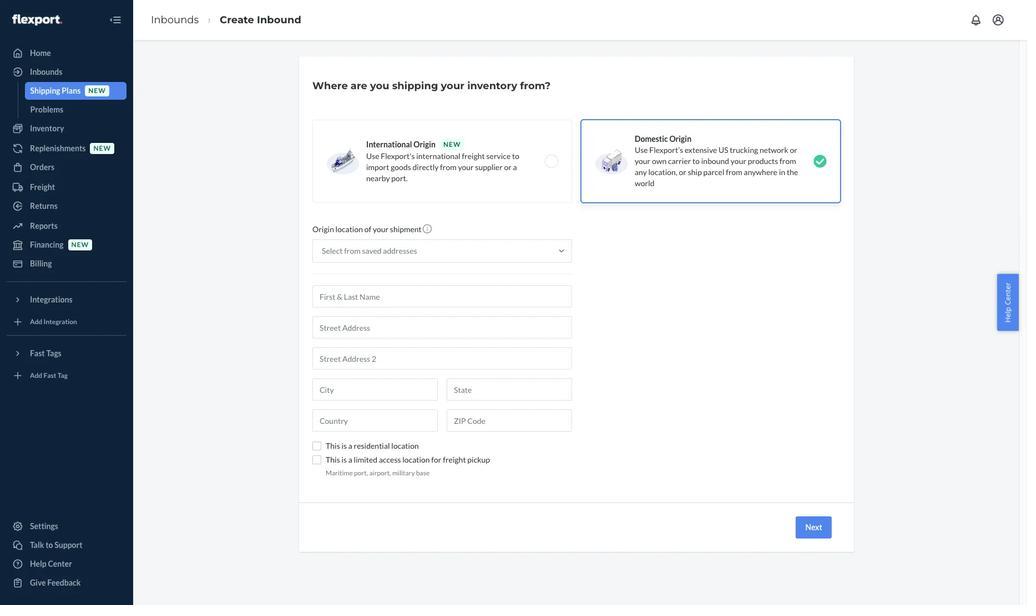 Task type: locate. For each thing, give the bounding box(es) containing it.
integration
[[44, 318, 77, 327]]

0 vertical spatial a
[[513, 163, 517, 172]]

talk to support
[[30, 541, 82, 550]]

0 vertical spatial center
[[1003, 283, 1013, 306]]

plans
[[62, 86, 81, 95]]

center inside "link"
[[48, 560, 72, 569]]

anywhere
[[744, 168, 778, 177]]

help center link
[[7, 556, 127, 574]]

freight
[[462, 151, 485, 161], [443, 456, 466, 465]]

this
[[326, 442, 340, 451], [326, 456, 340, 465]]

1 horizontal spatial inbounds
[[151, 14, 199, 26]]

2 vertical spatial a
[[348, 456, 352, 465]]

origin up "select"
[[312, 225, 334, 234]]

talk to support button
[[7, 537, 127, 555]]

1 is from the top
[[341, 442, 347, 451]]

1 horizontal spatial help center
[[1003, 283, 1013, 323]]

from up the
[[780, 156, 796, 166]]

First & Last Name text field
[[312, 286, 572, 308]]

this for this is a residential location
[[326, 442, 340, 451]]

0 vertical spatial help center
[[1003, 283, 1013, 323]]

1 vertical spatial add
[[30, 372, 42, 380]]

2 this from the top
[[326, 456, 340, 465]]

use up the "import"
[[366, 151, 379, 161]]

to right service
[[512, 151, 519, 161]]

location up this is a limited access location for freight pickup
[[391, 442, 419, 451]]

a right supplier
[[513, 163, 517, 172]]

help
[[1003, 307, 1013, 323], [30, 560, 46, 569]]

0 horizontal spatial to
[[46, 541, 53, 550]]

1 vertical spatial help center
[[30, 560, 72, 569]]

your left supplier
[[458, 163, 474, 172]]

or right 'network'
[[790, 145, 797, 155]]

1 this from the top
[[326, 442, 340, 451]]

problems link
[[25, 101, 127, 119]]

from right the parcel at right
[[726, 168, 742, 177]]

trucking
[[730, 145, 758, 155]]

0 horizontal spatial or
[[504, 163, 512, 172]]

location left the of
[[335, 225, 363, 234]]

a inside use flexport's international freight service to import goods directly from your supplier or a nearby port.
[[513, 163, 517, 172]]

flexport's
[[381, 151, 415, 161]]

breadcrumbs navigation
[[142, 4, 310, 36]]

0 vertical spatial freight
[[462, 151, 485, 161]]

add for add fast tag
[[30, 372, 42, 380]]

origin up international
[[414, 140, 436, 149]]

reports
[[30, 221, 58, 231]]

next
[[805, 523, 822, 533]]

to inside talk to support "button"
[[46, 541, 53, 550]]

None checkbox
[[312, 442, 321, 451], [312, 456, 321, 465], [312, 442, 321, 451], [312, 456, 321, 465]]

fast left tag
[[44, 372, 56, 380]]

in
[[779, 168, 785, 177]]

to up ship
[[693, 156, 700, 166]]

carrier
[[668, 156, 691, 166]]

freight right for
[[443, 456, 466, 465]]

1 horizontal spatial inbounds link
[[151, 14, 199, 26]]

settings
[[30, 522, 58, 532]]

fast
[[30, 349, 45, 358], [44, 372, 56, 380]]

inventory link
[[7, 120, 127, 138]]

airport,
[[369, 469, 391, 478]]

international origin
[[366, 140, 436, 149]]

Street Address 2 text field
[[312, 348, 572, 370]]

1 horizontal spatial to
[[512, 151, 519, 161]]

0 horizontal spatial center
[[48, 560, 72, 569]]

use down "domestic"
[[635, 145, 648, 155]]

residential
[[354, 442, 390, 451]]

1 add from the top
[[30, 318, 42, 327]]

new down reports link
[[71, 241, 89, 249]]

a left residential
[[348, 442, 352, 451]]

0 vertical spatial add
[[30, 318, 42, 327]]

a
[[513, 163, 517, 172], [348, 442, 352, 451], [348, 456, 352, 465]]

0 horizontal spatial help
[[30, 560, 46, 569]]

1 vertical spatial freight
[[443, 456, 466, 465]]

flexport logo image
[[12, 14, 62, 25]]

inbounds link
[[151, 14, 199, 26], [7, 63, 127, 81]]

ZIP Code text field
[[447, 410, 572, 432]]

0 vertical spatial is
[[341, 442, 347, 451]]

us
[[719, 145, 728, 155]]

1 vertical spatial help
[[30, 560, 46, 569]]

use inside use flexport's international freight service to import goods directly from your supplier or a nearby port.
[[366, 151, 379, 161]]

add for add integration
[[30, 318, 42, 327]]

1 vertical spatial center
[[48, 560, 72, 569]]

2 horizontal spatial to
[[693, 156, 700, 166]]

shipping
[[392, 80, 438, 92]]

or
[[790, 145, 797, 155], [504, 163, 512, 172], [679, 168, 686, 177]]

add fast tag link
[[7, 367, 127, 385]]

extensive
[[685, 145, 717, 155]]

select from saved addresses
[[322, 246, 417, 256]]

orders
[[30, 163, 55, 172]]

1 horizontal spatial use
[[635, 145, 648, 155]]

check circle image
[[813, 155, 827, 168]]

1 vertical spatial a
[[348, 442, 352, 451]]

0 vertical spatial location
[[335, 225, 363, 234]]

1 horizontal spatial center
[[1003, 283, 1013, 306]]

home link
[[7, 44, 127, 62]]

1 vertical spatial fast
[[44, 372, 56, 380]]

new up international
[[443, 140, 461, 149]]

new up orders link at top left
[[93, 145, 111, 153]]

origin for domestic
[[669, 134, 691, 144]]

location up base
[[402, 456, 430, 465]]

your right the of
[[373, 225, 388, 234]]

nearby
[[366, 174, 390, 183]]

freight up supplier
[[462, 151, 485, 161]]

problems
[[30, 105, 63, 114]]

fast left tags
[[30, 349, 45, 358]]

to inside use flexport's international freight service to import goods directly from your supplier or a nearby port.
[[512, 151, 519, 161]]

0 horizontal spatial inbounds
[[30, 67, 62, 77]]

origin inside domestic origin use flexport's extensive us trucking network or your own carrier to inbound your products from any location, or ship parcel from anywhere in the world
[[669, 134, 691, 144]]

financing
[[30, 240, 64, 250]]

from
[[780, 156, 796, 166], [440, 163, 457, 172], [726, 168, 742, 177], [344, 246, 361, 256]]

2 vertical spatial location
[[402, 456, 430, 465]]

2 add from the top
[[30, 372, 42, 380]]

your
[[441, 80, 464, 92], [635, 156, 650, 166], [731, 156, 746, 166], [458, 163, 474, 172], [373, 225, 388, 234]]

or down carrier
[[679, 168, 686, 177]]

a for this is a residential location
[[348, 442, 352, 451]]

0 vertical spatial inbounds link
[[151, 14, 199, 26]]

create inbound
[[220, 14, 301, 26]]

new right plans
[[88, 87, 106, 95]]

0 horizontal spatial use
[[366, 151, 379, 161]]

1 horizontal spatial origin
[[414, 140, 436, 149]]

pickup
[[467, 456, 490, 465]]

replenishments
[[30, 144, 86, 153]]

freight
[[30, 183, 55, 192]]

talk
[[30, 541, 44, 550]]

create
[[220, 14, 254, 26]]

2 is from the top
[[341, 456, 347, 465]]

1 vertical spatial is
[[341, 456, 347, 465]]

1 vertical spatial inbounds
[[30, 67, 62, 77]]

City text field
[[312, 379, 438, 401]]

a left limited
[[348, 456, 352, 465]]

billing
[[30, 259, 52, 269]]

from down international
[[440, 163, 457, 172]]

add down fast tags
[[30, 372, 42, 380]]

this is a limited access location for freight pickup
[[326, 456, 490, 465]]

add left "integration"
[[30, 318, 42, 327]]

this is a residential location
[[326, 442, 419, 451]]

0 vertical spatial this
[[326, 442, 340, 451]]

inbound
[[257, 14, 301, 26]]

origin up flexport's
[[669, 134, 691, 144]]

1 vertical spatial this
[[326, 456, 340, 465]]

or down service
[[504, 163, 512, 172]]

returns link
[[7, 198, 127, 215]]

new
[[88, 87, 106, 95], [443, 140, 461, 149], [93, 145, 111, 153], [71, 241, 89, 249]]

0 horizontal spatial inbounds link
[[7, 63, 127, 81]]

1 horizontal spatial help
[[1003, 307, 1013, 323]]

center
[[1003, 283, 1013, 306], [48, 560, 72, 569]]

shipping
[[30, 86, 60, 95]]

new for financing
[[71, 241, 89, 249]]

0 horizontal spatial help center
[[30, 560, 72, 569]]

settings link
[[7, 518, 127, 536]]

0 vertical spatial fast
[[30, 349, 45, 358]]

to right talk
[[46, 541, 53, 550]]

0 vertical spatial inbounds
[[151, 14, 199, 26]]

import
[[366, 163, 389, 172]]

use
[[635, 145, 648, 155], [366, 151, 379, 161]]

ship
[[688, 168, 702, 177]]

2 horizontal spatial origin
[[669, 134, 691, 144]]

0 vertical spatial help
[[1003, 307, 1013, 323]]

saved
[[362, 246, 382, 256]]

from left saved
[[344, 246, 361, 256]]

domestic origin use flexport's extensive us trucking network or your own carrier to inbound your products from any location, or ship parcel from anywhere in the world
[[635, 134, 798, 188]]

1 vertical spatial location
[[391, 442, 419, 451]]



Task type: vqa. For each thing, say whether or not it's contained in the screenshot.
Supplier payment date
no



Task type: describe. For each thing, give the bounding box(es) containing it.
State text field
[[447, 379, 572, 401]]

add integration
[[30, 318, 77, 327]]

fast inside fast tags dropdown button
[[30, 349, 45, 358]]

1 horizontal spatial or
[[679, 168, 686, 177]]

fast tags
[[30, 349, 61, 358]]

shipment
[[390, 225, 422, 234]]

Street Address text field
[[312, 317, 572, 339]]

fast tags button
[[7, 345, 127, 363]]

is for residential
[[341, 442, 347, 451]]

give feedback
[[30, 579, 81, 588]]

billing link
[[7, 255, 127, 273]]

base
[[416, 469, 430, 478]]

create inbound link
[[220, 14, 301, 26]]

2 horizontal spatial or
[[790, 145, 797, 155]]

are
[[351, 80, 367, 92]]

flexport's
[[649, 145, 683, 155]]

tags
[[46, 349, 61, 358]]

orders link
[[7, 159, 127, 176]]

help center button
[[997, 274, 1019, 331]]

new for replenishments
[[93, 145, 111, 153]]

give feedback button
[[7, 575, 127, 593]]

help center inside button
[[1003, 283, 1013, 323]]

you
[[370, 80, 389, 92]]

location,
[[648, 168, 677, 177]]

integrations button
[[7, 291, 127, 309]]

new for shipping plans
[[88, 87, 106, 95]]

to inside domestic origin use flexport's extensive us trucking network or your own carrier to inbound your products from any location, or ship parcel from anywhere in the world
[[693, 156, 700, 166]]

inventory
[[30, 124, 64, 133]]

center inside button
[[1003, 283, 1013, 306]]

access
[[379, 456, 401, 465]]

network
[[760, 145, 788, 155]]

open account menu image
[[992, 13, 1005, 27]]

inbounds inside breadcrumbs navigation
[[151, 14, 199, 26]]

help center inside "link"
[[30, 560, 72, 569]]

add fast tag
[[30, 372, 68, 380]]

shipping plans
[[30, 86, 81, 95]]

returns
[[30, 201, 58, 211]]

reports link
[[7, 218, 127, 235]]

0 horizontal spatial origin
[[312, 225, 334, 234]]

select
[[322, 246, 343, 256]]

home
[[30, 48, 51, 58]]

service
[[486, 151, 511, 161]]

use inside domestic origin use flexport's extensive us trucking network or your own carrier to inbound your products from any location, or ship parcel from anywhere in the world
[[635, 145, 648, 155]]

domestic
[[635, 134, 668, 144]]

origin location of your shipment
[[312, 225, 422, 234]]

or inside use flexport's international freight service to import goods directly from your supplier or a nearby port.
[[504, 163, 512, 172]]

origin for international
[[414, 140, 436, 149]]

freight inside use flexport's international freight service to import goods directly from your supplier or a nearby port.
[[462, 151, 485, 161]]

your right the shipping
[[441, 80, 464, 92]]

maritime
[[326, 469, 353, 478]]

is for limited
[[341, 456, 347, 465]]

maritime port, airport, military base
[[326, 469, 430, 478]]

inbound
[[701, 156, 729, 166]]

products
[[748, 156, 778, 166]]

tag
[[58, 372, 68, 380]]

give
[[30, 579, 46, 588]]

use flexport's international freight service to import goods directly from your supplier or a nearby port.
[[366, 151, 519, 183]]

support
[[55, 541, 82, 550]]

international
[[416, 151, 460, 161]]

open notifications image
[[969, 13, 983, 27]]

from?
[[520, 80, 551, 92]]

inventory
[[467, 80, 517, 92]]

addresses
[[383, 246, 417, 256]]

port.
[[391, 174, 408, 183]]

your up any
[[635, 156, 650, 166]]

help inside "link"
[[30, 560, 46, 569]]

1 vertical spatial inbounds link
[[7, 63, 127, 81]]

directly
[[413, 163, 439, 172]]

a for this is a limited access location for freight pickup
[[348, 456, 352, 465]]

fast inside add fast tag link
[[44, 372, 56, 380]]

new for international origin
[[443, 140, 461, 149]]

integrations
[[30, 295, 72, 305]]

this for this is a limited access location for freight pickup
[[326, 456, 340, 465]]

parcel
[[703, 168, 724, 177]]

world
[[635, 179, 655, 188]]

feedback
[[47, 579, 81, 588]]

your inside use flexport's international freight service to import goods directly from your supplier or a nearby port.
[[458, 163, 474, 172]]

own
[[652, 156, 667, 166]]

where
[[312, 80, 348, 92]]

of
[[364, 225, 371, 234]]

goods
[[391, 163, 411, 172]]

military
[[392, 469, 415, 478]]

from inside use flexport's international freight service to import goods directly from your supplier or a nearby port.
[[440, 163, 457, 172]]

where are you shipping your inventory from?
[[312, 80, 551, 92]]

the
[[787, 168, 798, 177]]

international
[[366, 140, 412, 149]]

add integration link
[[7, 314, 127, 331]]

help inside button
[[1003, 307, 1013, 323]]

Country text field
[[312, 410, 438, 432]]

inbounds link inside breadcrumbs navigation
[[151, 14, 199, 26]]

for
[[431, 456, 441, 465]]

freight link
[[7, 179, 127, 196]]

close navigation image
[[109, 13, 122, 27]]

supplier
[[475, 163, 503, 172]]

your down trucking in the top of the page
[[731, 156, 746, 166]]

port,
[[354, 469, 368, 478]]

any
[[635, 168, 647, 177]]



